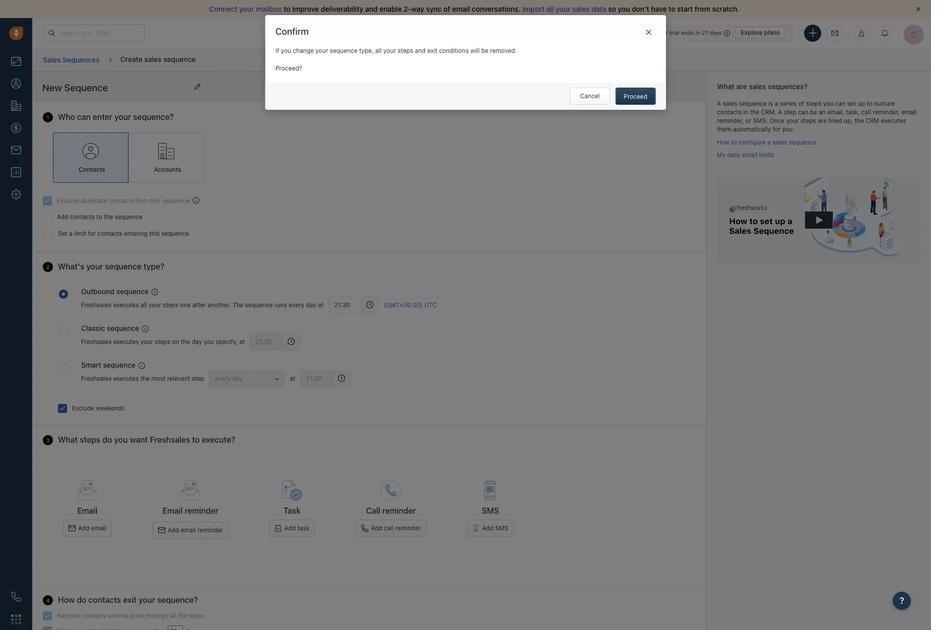 Task type: vqa. For each thing, say whether or not it's contained in the screenshot.
access,
no



Task type: describe. For each thing, give the bounding box(es) containing it.
the left most at the left bottom of the page
[[141, 375, 150, 382]]

your down <span class=" ">sales reps can use this for traditional drip campaigns e.g. reengaging with cold prospects</span> icon
[[149, 301, 161, 309]]

type?
[[144, 262, 164, 271]]

your
[[656, 29, 668, 36]]

what for what steps do you want freshsales to execute?
[[58, 435, 78, 444]]

what's your sequence type?
[[58, 262, 164, 271]]

your right change
[[316, 47, 328, 55]]

every day button
[[209, 370, 285, 387]]

freshsales executes the most relevant step
[[81, 375, 204, 382]]

are inside a sales sequence is a series of steps you can set up to nurture contacts in the crm. a step can be an email, task, call reminder, email reminder, or sms. once your steps are lined up, the crm executes them automatically for you.
[[818, 117, 827, 124]]

2 horizontal spatial can
[[835, 100, 846, 107]]

freshsales for outbound
[[81, 301, 112, 309]]

don't
[[632, 5, 649, 13]]

all inside confirm dialog
[[375, 47, 382, 55]]

your left mailbox
[[239, 5, 254, 13]]

exclude for exclude weekends
[[72, 404, 94, 412]]

explore plans link
[[735, 27, 786, 39]]

who
[[58, 112, 75, 122]]

explore
[[741, 29, 763, 36]]

classic
[[81, 324, 105, 333]]

reminder inside add email reminder button
[[198, 527, 223, 534]]

sales left data in the top right of the page
[[573, 5, 590, 13]]

be inside confirm dialog
[[482, 47, 489, 55]]

email inside a sales sequence is a series of steps you can set up to nurture contacts in the crm. a step can be an email, task, call reminder, email reminder, or sms. once your steps are lined up, the crm executes them automatically for you.
[[902, 108, 917, 116]]

sales right create
[[144, 55, 162, 63]]

0 vertical spatial day
[[306, 301, 316, 309]]

enable
[[380, 5, 402, 13]]

your right "enter"
[[114, 112, 131, 122]]

to down duplicate
[[96, 213, 102, 221]]

mailbox
[[256, 5, 282, 13]]

freshsales executes your steps on the day you specify, at
[[81, 338, 245, 346]]

you.
[[783, 125, 795, 133]]

email reminder
[[163, 507, 218, 516]]

what's
[[58, 262, 84, 271]]

start
[[677, 5, 693, 13]]

contacts
[[79, 166, 105, 173]]

add task button
[[269, 520, 315, 537]]

<span class=" ">sales reps can use this for traditional drip campaigns e.g. reengaging with cold prospects</span> image
[[151, 289, 158, 296]]

sales sequences
[[43, 55, 100, 64]]

if
[[276, 47, 279, 55]]

explore plans
[[741, 29, 780, 36]]

through
[[146, 612, 168, 620]]

add email button
[[63, 520, 112, 537]]

to left execute?
[[192, 435, 200, 444]]

to right mailbox
[[284, 5, 290, 13]]

the right through
[[178, 612, 187, 620]]

have
[[651, 5, 667, 13]]

(gmt+00:00)
[[384, 301, 423, 309]]

nurture
[[874, 100, 895, 107]]

sequence inside confirm dialog
[[330, 47, 358, 55]]

classic sequence
[[81, 324, 139, 333]]

your down <span class=" ">sales reps can use this for weekly check-ins with leads and to run renewal campaigns e.g. renewing a contract</span> image
[[141, 338, 153, 346]]

all up <span class=" ">sales reps can use this for weekly check-ins with leads and to run renewal campaigns e.g. renewing a contract</span> image
[[141, 301, 147, 309]]

cancel
[[580, 92, 600, 100]]

task
[[284, 507, 301, 516]]

your right import
[[556, 5, 571, 13]]

so
[[608, 5, 616, 13]]

utc
[[424, 301, 437, 309]]

(gmt+00:00) utc
[[384, 301, 437, 309]]

up
[[858, 100, 865, 107]]

sequence left <span class=" ">sales reps can use this for traditional drip campaigns e.g. reengaging with cold prospects</span> icon
[[116, 287, 149, 296]]

a sales sequence is a series of steps you can set up to nurture contacts in the crm. a step can be an email, task, call reminder, email reminder, or sms. once your steps are lined up, the crm executes them automatically for you.
[[717, 100, 917, 133]]

sequence left <span class=" ">sales reps can use this for prospecting and account-based selling e.g. following up with event attendees</span> icon at the bottom of the page
[[103, 361, 135, 369]]

outbound
[[81, 287, 114, 296]]

2 horizontal spatial at
[[318, 301, 324, 309]]

4
[[46, 598, 50, 604]]

set a limit for contacts entering this sequence
[[58, 230, 189, 237]]

up,
[[844, 117, 853, 124]]

reminder up the add call reminder
[[382, 507, 416, 516]]

create
[[120, 55, 142, 63]]

contacts down add contacts to the sequence
[[98, 230, 122, 237]]

call inside a sales sequence is a series of steps you can set up to nurture contacts in the crm. a step can be an email, task, call reminder, email reminder, or sms. once your steps are lined up, the crm executes them automatically for you.
[[862, 108, 871, 116]]

contacts up add contacts to the sequence
[[109, 197, 134, 205]]

all right import
[[547, 5, 554, 13]]

enter
[[93, 112, 112, 122]]

connect
[[209, 5, 238, 13]]

close image
[[916, 7, 921, 12]]

change
[[293, 47, 314, 55]]

day inside button
[[232, 375, 242, 382]]

every day
[[215, 375, 242, 382]]

another.
[[208, 301, 231, 309]]

call
[[366, 507, 380, 516]]

once
[[770, 117, 785, 124]]

a inside a sales sequence is a series of steps you can set up to nurture contacts in the crm. a step can be an email, task, call reminder, email reminder, or sms. once your steps are lined up, the crm executes them automatically for you.
[[775, 100, 778, 107]]

your right type, in the left of the page
[[383, 47, 396, 55]]

sequence left every contact has a unique email address, so don't worry about duplication. icon
[[162, 197, 190, 205]]

and inside confirm dialog
[[415, 47, 426, 55]]

in inside a sales sequence is a series of steps you can set up to nurture contacts in the crm. a step can be an email, task, call reminder, email reminder, or sms. once your steps are lined up, the crm executes them automatically for you.
[[744, 108, 749, 116]]

weekends
[[96, 404, 124, 412]]

every inside button
[[215, 375, 230, 382]]

1 horizontal spatial can
[[798, 108, 808, 116]]

your up through
[[139, 596, 155, 605]]

email,
[[828, 108, 844, 116]]

freshsales executes all your steps one after another. the sequence runs every day at
[[81, 301, 324, 309]]

import
[[523, 5, 545, 13]]

2
[[46, 264, 50, 270]]

you left specify,
[[204, 338, 214, 346]]

executes for classic sequence
[[113, 338, 139, 346]]

0 horizontal spatial day
[[192, 338, 202, 346]]

0 vertical spatial of
[[444, 5, 450, 13]]

1 horizontal spatial a
[[778, 108, 782, 116]]

limits
[[759, 151, 774, 159]]

executes for smart sequence
[[113, 375, 139, 382]]

add email
[[78, 525, 106, 532]]

to inside a sales sequence is a series of steps you can set up to nurture contacts in the crm. a step can be an email, task, call reminder, email reminder, or sms. once your steps are lined up, the crm executes them automatically for you.
[[867, 100, 873, 107]]

steps left lined
[[801, 117, 816, 124]]

send email image
[[832, 29, 839, 37]]

plans
[[764, 29, 780, 36]]

sequences
[[63, 55, 100, 64]]

what steps do you want freshsales to execute?
[[58, 435, 235, 444]]

steps up an
[[806, 100, 822, 107]]

relevant
[[167, 375, 190, 382]]

exclude for exclude duplicate contacts from this sequence
[[57, 197, 79, 205]]

task,
[[846, 108, 860, 116]]

0 horizontal spatial do
[[77, 596, 86, 605]]

your trial ends in 21 days
[[656, 29, 722, 36]]

freshsales for classic
[[81, 338, 112, 346]]

add sms
[[482, 525, 508, 532]]

exclude weekends
[[72, 404, 124, 412]]

sequence up the type?
[[161, 230, 189, 237]]

0 horizontal spatial at
[[239, 338, 245, 346]]

limit
[[74, 230, 86, 237]]

2-
[[404, 5, 411, 13]]

your right "what's"
[[86, 262, 103, 271]]

scratch.
[[712, 5, 740, 13]]

0 horizontal spatial can
[[77, 112, 91, 122]]

my daily email limits
[[717, 151, 774, 159]]

0 horizontal spatial a
[[69, 230, 72, 237]]

smart
[[81, 361, 101, 369]]

reminder up "add email reminder"
[[185, 507, 218, 516]]

sequence down you.
[[789, 138, 817, 146]]

contacts link
[[53, 133, 129, 183]]

them
[[717, 125, 732, 133]]

set
[[58, 230, 67, 237]]

runs
[[275, 301, 287, 309]]

conditions
[[439, 47, 469, 55]]

0 vertical spatial sequence?
[[133, 112, 174, 122]]

way
[[411, 5, 424, 13]]

the right on
[[181, 338, 190, 346]]

<span class=" ">sales reps can use this for prospecting and account-based selling e.g. following up with event attendees</span> image
[[138, 362, 145, 369]]

add email reminder
[[168, 527, 223, 534]]

0 horizontal spatial in
[[696, 29, 700, 36]]

step inside a sales sequence is a series of steps you can set up to nurture contacts in the crm. a step can be an email, task, call reminder, email reminder, or sms. once your steps are lined up, the crm executes them automatically for you.
[[784, 108, 796, 116]]

call reminder
[[366, 507, 416, 516]]

0 vertical spatial sms
[[482, 507, 499, 516]]

the down duplicate
[[104, 213, 113, 221]]

add contacts to the sequence
[[57, 213, 142, 221]]

steps down exclude weekends
[[80, 435, 100, 444]]

sequence left <span class=" ">sales reps can use this for weekly check-ins with leads and to run renewal campaigns e.g. renewing a contract</span> image
[[107, 324, 139, 333]]

add for email
[[78, 525, 89, 532]]



Task type: locate. For each thing, give the bounding box(es) containing it.
steps inside confirm dialog
[[398, 47, 413, 55]]

to
[[284, 5, 290, 13], [669, 5, 676, 13], [867, 100, 873, 107], [731, 138, 737, 146], [96, 213, 102, 221], [192, 435, 200, 444]]

sequence?
[[133, 112, 174, 122], [157, 596, 198, 605]]

sequence right create
[[163, 55, 196, 63]]

or
[[746, 117, 752, 124]]

how to configure a sales sequence link
[[717, 138, 817, 146]]

0 vertical spatial exclude
[[57, 197, 79, 205]]

reminder, down nurture
[[873, 108, 900, 116]]

and
[[365, 5, 378, 13], [415, 47, 426, 55]]

you inside confirm dialog
[[281, 47, 291, 55]]

1 horizontal spatial email
[[163, 507, 183, 516]]

sales up them
[[723, 100, 738, 107]]

email
[[452, 5, 470, 13], [902, 108, 917, 116], [742, 151, 758, 159], [91, 525, 106, 532], [181, 527, 196, 534]]

1 horizontal spatial reminder,
[[873, 108, 900, 116]]

0 horizontal spatial every
[[215, 375, 230, 382]]

0 horizontal spatial call
[[384, 525, 394, 532]]

1 horizontal spatial of
[[799, 100, 805, 107]]

1 horizontal spatial how
[[717, 138, 730, 146]]

remove
[[57, 612, 80, 620]]

0 horizontal spatial of
[[444, 5, 450, 13]]

every down specify,
[[215, 375, 230, 382]]

sequence up or
[[739, 100, 767, 107]]

to up daily
[[731, 138, 737, 146]]

add for call reminder
[[371, 525, 382, 532]]

task
[[297, 525, 309, 532]]

(gmt+00:00) utc link
[[384, 301, 437, 310]]

who've
[[108, 612, 128, 620]]

1 vertical spatial in
[[744, 108, 749, 116]]

on
[[172, 338, 179, 346]]

confirm dialog
[[265, 15, 666, 110]]

contacts left who've
[[81, 612, 106, 620]]

0 vertical spatial be
[[482, 47, 489, 55]]

a right set
[[69, 230, 72, 237]]

steps right through
[[189, 612, 204, 620]]

Search your CRM... text field
[[44, 24, 145, 42]]

and left the conditions
[[415, 47, 426, 55]]

every right runs
[[289, 301, 304, 309]]

day
[[306, 301, 316, 309], [192, 338, 202, 346], [232, 375, 242, 382]]

1 horizontal spatial be
[[810, 108, 817, 116]]

type,
[[359, 47, 374, 55]]

all right type, in the left of the page
[[375, 47, 382, 55]]

1 vertical spatial are
[[818, 117, 827, 124]]

your
[[239, 5, 254, 13], [556, 5, 571, 13], [316, 47, 328, 55], [383, 47, 396, 55], [114, 112, 131, 122], [786, 117, 799, 124], [86, 262, 103, 271], [149, 301, 161, 309], [141, 338, 153, 346], [139, 596, 155, 605]]

0 horizontal spatial what
[[58, 435, 78, 444]]

connect your mailbox to improve deliverability and enable 2-way sync of email conversations. import all your sales data so you don't have to start from scratch.
[[209, 5, 740, 13]]

1 vertical spatial do
[[77, 596, 86, 605]]

1 vertical spatial exit
[[123, 596, 137, 605]]

call inside button
[[384, 525, 394, 532]]

this
[[150, 197, 161, 205], [149, 230, 160, 237]]

your up you.
[[786, 117, 799, 124]]

sales sequences link
[[42, 52, 100, 68]]

the down task,
[[855, 117, 864, 124]]

0 horizontal spatial be
[[482, 47, 489, 55]]

the up sms.
[[750, 108, 760, 116]]

how up remove
[[58, 596, 75, 605]]

connect your mailbox link
[[209, 5, 284, 13]]

1 horizontal spatial exit
[[427, 47, 438, 55]]

contacts up who've
[[88, 596, 121, 605]]

2 vertical spatial day
[[232, 375, 242, 382]]

0 horizontal spatial and
[[365, 5, 378, 13]]

in left 21
[[696, 29, 700, 36]]

sequence? up through
[[157, 596, 198, 605]]

contacts
[[717, 108, 742, 116], [109, 197, 134, 205], [70, 213, 95, 221], [98, 230, 122, 237], [88, 596, 121, 605], [81, 612, 106, 620]]

add inside 'button'
[[482, 525, 494, 532]]

my daily email limits link
[[717, 151, 774, 159]]

1 horizontal spatial do
[[102, 435, 112, 444]]

contacts up limit
[[70, 213, 95, 221]]

sequence up outbound sequence
[[105, 262, 142, 271]]

1 horizontal spatial call
[[862, 108, 871, 116]]

accounts link
[[129, 133, 204, 183]]

0 vertical spatial a
[[775, 100, 778, 107]]

every contact has a unique email address, so don't worry about duplication. image
[[193, 197, 200, 204]]

the
[[750, 108, 760, 116], [855, 117, 864, 124], [104, 213, 113, 221], [181, 338, 190, 346], [141, 375, 150, 382], [178, 612, 187, 620]]

freshsales right want
[[150, 435, 190, 444]]

exclude left weekends
[[72, 404, 94, 412]]

1 horizontal spatial at
[[290, 375, 295, 382]]

a up limits
[[768, 138, 771, 146]]

what right 3
[[58, 435, 78, 444]]

exit inside confirm dialog
[[427, 47, 438, 55]]

1 horizontal spatial in
[[744, 108, 749, 116]]

the
[[233, 301, 244, 309]]

21
[[702, 29, 708, 36]]

1 vertical spatial step
[[192, 375, 204, 382]]

0 vertical spatial are
[[737, 82, 747, 91]]

0 horizontal spatial a
[[717, 100, 721, 107]]

0 vertical spatial call
[[862, 108, 871, 116]]

for inside a sales sequence is a series of steps you can set up to nurture contacts in the crm. a step can be an email, task, call reminder, email reminder, or sms. once your steps are lined up, the crm executes them automatically for you.
[[773, 125, 781, 133]]

1 vertical spatial be
[[810, 108, 817, 116]]

ends
[[681, 29, 694, 36]]

for
[[773, 125, 781, 133], [88, 230, 96, 237]]

1 vertical spatial a
[[778, 108, 782, 116]]

add inside button
[[371, 525, 382, 532]]

of right series
[[799, 100, 805, 107]]

email up add email reminder button
[[163, 507, 183, 516]]

0 horizontal spatial are
[[737, 82, 747, 91]]

steps right type, in the left of the page
[[398, 47, 413, 55]]

reminder inside the add call reminder button
[[395, 525, 421, 532]]

configure
[[739, 138, 766, 146]]

do
[[102, 435, 112, 444], [77, 596, 86, 605]]

what are sales sequences?
[[717, 82, 808, 91]]

you inside a sales sequence is a series of steps you can set up to nurture contacts in the crm. a step can be an email, task, call reminder, email reminder, or sms. once your steps are lined up, the crm executes them automatically for you.
[[824, 100, 834, 107]]

2 horizontal spatial day
[[306, 301, 316, 309]]

0 vertical spatial step
[[784, 108, 796, 116]]

reminder, up them
[[717, 117, 744, 124]]

be inside a sales sequence is a series of steps you can set up to nurture contacts in the crm. a step can be an email, task, call reminder, email reminder, or sms. once your steps are lined up, the crm executes them automatically for you.
[[810, 108, 817, 116]]

gone
[[130, 612, 144, 620]]

0 vertical spatial at
[[318, 301, 324, 309]]

1 vertical spatial and
[[415, 47, 426, 55]]

1 horizontal spatial a
[[768, 138, 771, 146]]

do left want
[[102, 435, 112, 444]]

0 vertical spatial reminder,
[[873, 108, 900, 116]]

create sales sequence
[[120, 55, 196, 63]]

how do contacts exit your sequence?
[[58, 596, 198, 605]]

after
[[192, 301, 206, 309]]

steps left 'one'
[[163, 301, 179, 309]]

1 vertical spatial call
[[384, 525, 394, 532]]

of right sync
[[444, 5, 450, 13]]

2 horizontal spatial a
[[775, 100, 778, 107]]

1 vertical spatial exclude
[[72, 404, 94, 412]]

sequence inside a sales sequence is a series of steps you can set up to nurture contacts in the crm. a step can be an email, task, call reminder, email reminder, or sms. once your steps are lined up, the crm executes them automatically for you.
[[739, 100, 767, 107]]

be left an
[[810, 108, 817, 116]]

sequence right the
[[245, 301, 273, 309]]

crm
[[866, 117, 879, 124]]

freshworks switcher image
[[11, 615, 21, 625]]

to left start
[[669, 5, 676, 13]]

to right up
[[867, 100, 873, 107]]

1 vertical spatial a
[[768, 138, 771, 146]]

add for sms
[[482, 525, 494, 532]]

email
[[77, 507, 97, 516], [163, 507, 183, 516]]

can
[[835, 100, 846, 107], [798, 108, 808, 116], [77, 112, 91, 122]]

1 vertical spatial for
[[88, 230, 96, 237]]

do up remove
[[77, 596, 86, 605]]

trial
[[669, 29, 680, 36]]

1 horizontal spatial for
[[773, 125, 781, 133]]

want
[[130, 435, 148, 444]]

1 vertical spatial at
[[239, 338, 245, 346]]

1 vertical spatial sms
[[495, 525, 508, 532]]

0 vertical spatial what
[[717, 82, 735, 91]]

you right if
[[281, 47, 291, 55]]

add email reminder button
[[153, 522, 228, 539]]

email for email reminder
[[163, 507, 183, 516]]

freshsales down smart
[[81, 375, 112, 382]]

executes for outbound sequence
[[113, 301, 139, 309]]

sales up crm.
[[749, 82, 766, 91]]

0 horizontal spatial for
[[88, 230, 96, 237]]

0 horizontal spatial how
[[58, 596, 75, 605]]

sequence? up "accounts" link
[[133, 112, 174, 122]]

you left want
[[114, 435, 128, 444]]

are up or
[[737, 82, 747, 91]]

reminder,
[[873, 108, 900, 116], [717, 117, 744, 124]]

and left enable
[[365, 5, 378, 13]]

2 email from the left
[[163, 507, 183, 516]]

at right every day button
[[290, 375, 295, 382]]

1 horizontal spatial are
[[818, 117, 827, 124]]

a up once
[[778, 108, 782, 116]]

proceed button
[[615, 88, 656, 105]]

executes down <span class=" ">sales reps can use this for prospecting and account-based selling e.g. following up with event attendees</span> icon at the bottom of the page
[[113, 375, 139, 382]]

in
[[696, 29, 700, 36], [744, 108, 749, 116]]

add for task
[[284, 525, 296, 532]]

1 vertical spatial this
[[149, 230, 160, 237]]

executes inside a sales sequence is a series of steps you can set up to nurture contacts in the crm. a step can be an email, task, call reminder, email reminder, or sms. once your steps are lined up, the crm executes them automatically for you.
[[881, 117, 906, 124]]

phone image
[[11, 592, 21, 602]]

my
[[717, 151, 726, 159]]

day right runs
[[306, 301, 316, 309]]

what for what are sales sequences?
[[717, 82, 735, 91]]

one
[[180, 301, 191, 309]]

of inside a sales sequence is a series of steps you can set up to nurture contacts in the crm. a step can be an email, task, call reminder, email reminder, or sms. once your steps are lined up, the crm executes them automatically for you.
[[799, 100, 805, 107]]

<span class=" ">sales reps can use this for weekly check-ins with leads and to run renewal campaigns e.g. renewing a contract</span> image
[[142, 325, 149, 332]]

reminder down email reminder
[[198, 527, 223, 534]]

0 vertical spatial every
[[289, 301, 304, 309]]

2 vertical spatial at
[[290, 375, 295, 382]]

1 horizontal spatial step
[[784, 108, 796, 116]]

can up email,
[[835, 100, 846, 107]]

freshsales for smart
[[81, 375, 112, 382]]

0 vertical spatial for
[[773, 125, 781, 133]]

add for email reminder
[[168, 527, 179, 534]]

sales inside a sales sequence is a series of steps you can set up to nurture contacts in the crm. a step can be an email, task, call reminder, email reminder, or sms. once your steps are lined up, the crm executes them automatically for you.
[[723, 100, 738, 107]]

how for how to configure a sales sequence
[[717, 138, 730, 146]]

0 vertical spatial this
[[150, 197, 161, 205]]

call
[[862, 108, 871, 116], [384, 525, 394, 532]]

add sms button
[[467, 520, 514, 537]]

1 vertical spatial what
[[58, 435, 78, 444]]

0 vertical spatial how
[[717, 138, 730, 146]]

removed.
[[490, 47, 517, 55]]

1 horizontal spatial and
[[415, 47, 426, 55]]

0 vertical spatial in
[[696, 29, 700, 36]]

who can enter your sequence?
[[58, 112, 174, 122]]

1 horizontal spatial what
[[717, 82, 735, 91]]

cancel button
[[570, 88, 610, 105]]

0 vertical spatial and
[[365, 5, 378, 13]]

1 vertical spatial reminder,
[[717, 117, 744, 124]]

how
[[717, 138, 730, 146], [58, 596, 75, 605]]

None text field
[[168, 626, 183, 630]]

series
[[780, 100, 797, 107]]

step down series
[[784, 108, 796, 116]]

remove contacts who've gone through all the steps
[[57, 612, 204, 620]]

0 vertical spatial a
[[717, 100, 721, 107]]

how for how do contacts exit your sequence?
[[58, 596, 75, 605]]

0 vertical spatial do
[[102, 435, 112, 444]]

import all your sales data link
[[523, 5, 608, 13]]

phone element
[[6, 587, 26, 607]]

you right so
[[618, 5, 630, 13]]

1
[[47, 114, 49, 120]]

email up add email button at left
[[77, 507, 97, 516]]

a
[[717, 100, 721, 107], [778, 108, 782, 116]]

add
[[57, 213, 68, 221], [78, 525, 89, 532], [284, 525, 296, 532], [371, 525, 382, 532], [482, 525, 494, 532], [168, 527, 179, 534]]

executes down outbound sequence
[[113, 301, 139, 309]]

a up them
[[717, 100, 721, 107]]

are down an
[[818, 117, 827, 124]]

1 vertical spatial of
[[799, 100, 805, 107]]

exit up remove contacts who've gone through all the steps
[[123, 596, 137, 605]]

accounts
[[154, 166, 181, 173]]

1 email from the left
[[77, 507, 97, 516]]

contacts up them
[[717, 108, 742, 116]]

1 vertical spatial every
[[215, 375, 230, 382]]

1 vertical spatial how
[[58, 596, 75, 605]]

can left an
[[798, 108, 808, 116]]

add task
[[284, 525, 309, 532]]

data
[[592, 5, 606, 13]]

all right through
[[170, 612, 176, 620]]

proceed
[[624, 93, 647, 100]]

sequence
[[330, 47, 358, 55], [163, 55, 196, 63], [739, 100, 767, 107], [789, 138, 817, 146], [162, 197, 190, 205], [115, 213, 142, 221], [161, 230, 189, 237], [105, 262, 142, 271], [116, 287, 149, 296], [245, 301, 273, 309], [107, 324, 139, 333], [103, 361, 135, 369]]

deliverability
[[321, 5, 363, 13]]

confirm
[[276, 26, 309, 37]]

0 horizontal spatial exit
[[123, 596, 137, 605]]

0 horizontal spatial from
[[135, 197, 149, 205]]

specify,
[[216, 338, 238, 346]]

None text field
[[42, 79, 190, 96]]

1 vertical spatial from
[[135, 197, 149, 205]]

what's new image
[[858, 30, 865, 37]]

call down up
[[862, 108, 871, 116]]

1 horizontal spatial every
[[289, 301, 304, 309]]

sms inside 'button'
[[495, 525, 508, 532]]

1 horizontal spatial from
[[695, 5, 711, 13]]

outbound sequence
[[81, 287, 149, 296]]

how down them
[[717, 138, 730, 146]]

executes down nurture
[[881, 117, 906, 124]]

at right runs
[[318, 301, 324, 309]]

0 vertical spatial exit
[[427, 47, 438, 55]]

0 vertical spatial from
[[695, 5, 711, 13]]

1 vertical spatial sequence?
[[157, 596, 198, 605]]

0 horizontal spatial reminder,
[[717, 117, 744, 124]]

sales down you.
[[773, 138, 787, 146]]

steps left on
[[155, 338, 170, 346]]

step right the relevant
[[192, 375, 204, 382]]

1 horizontal spatial day
[[232, 375, 242, 382]]

0 horizontal spatial email
[[77, 507, 97, 516]]

call down call reminder
[[384, 525, 394, 532]]

a right is
[[775, 100, 778, 107]]

freshsales down outbound
[[81, 301, 112, 309]]

from up entering
[[135, 197, 149, 205]]

1 vertical spatial day
[[192, 338, 202, 346]]

executes down classic sequence at the bottom left
[[113, 338, 139, 346]]

reminder down call reminder
[[395, 525, 421, 532]]

be
[[482, 47, 489, 55], [810, 108, 817, 116]]

set
[[847, 100, 856, 107]]

your inside a sales sequence is a series of steps you can set up to nurture contacts in the crm. a step can be an email, task, call reminder, email reminder, or sms. once your steps are lined up, the crm executes them automatically for you.
[[786, 117, 799, 124]]

entering
[[124, 230, 148, 237]]

for down once
[[773, 125, 781, 133]]

in up or
[[744, 108, 749, 116]]

exclude duplicate contacts from this sequence
[[57, 197, 190, 205]]

you up an
[[824, 100, 834, 107]]

0 horizontal spatial step
[[192, 375, 204, 382]]

day right on
[[192, 338, 202, 346]]

sms.
[[753, 117, 768, 124]]

sequence down exclude duplicate contacts from this sequence
[[115, 213, 142, 221]]

will
[[471, 47, 480, 55]]

steps
[[398, 47, 413, 55], [806, 100, 822, 107], [801, 117, 816, 124], [163, 301, 179, 309], [155, 338, 170, 346], [80, 435, 100, 444], [189, 612, 204, 620]]

contacts inside a sales sequence is a series of steps you can set up to nurture contacts in the crm. a step can be an email, task, call reminder, email reminder, or sms. once your steps are lined up, the crm executes them automatically for you.
[[717, 108, 742, 116]]

email for email
[[77, 507, 97, 516]]

2 vertical spatial a
[[69, 230, 72, 237]]



